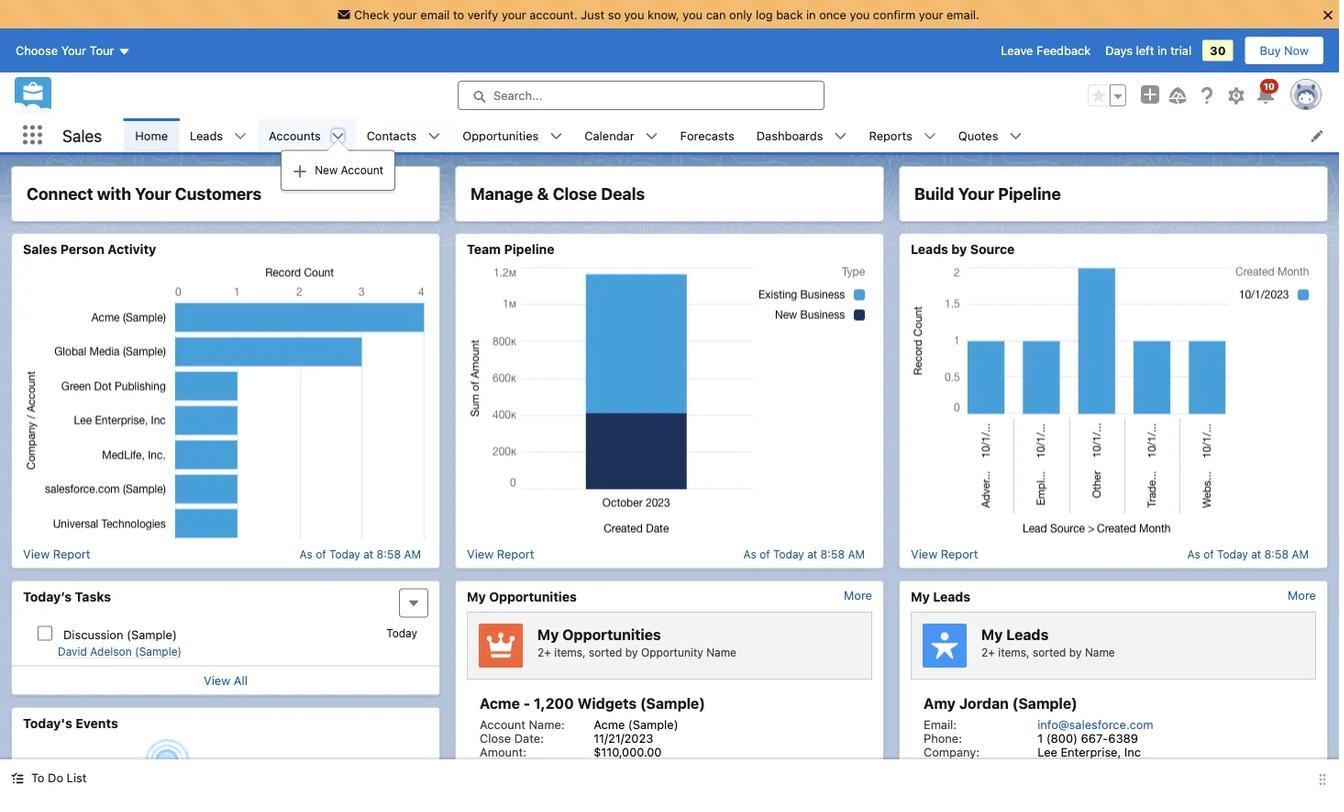 Task type: locate. For each thing, give the bounding box(es) containing it.
0 horizontal spatial in
[[806, 7, 816, 21]]

list
[[67, 771, 87, 785]]

1 horizontal spatial more link
[[1288, 588, 1316, 602]]

you right so
[[624, 7, 644, 21]]

leads inside list item
[[190, 128, 223, 142]]

0 vertical spatial account
[[341, 164, 384, 177]]

2 vertical spatial opportunities
[[562, 626, 661, 643]]

1 horizontal spatial sales
[[62, 125, 102, 145]]

0 horizontal spatial more
[[844, 588, 872, 602]]

name right opportunity
[[706, 646, 736, 659]]

you left can
[[683, 7, 703, 21]]

2 horizontal spatial view report
[[911, 547, 978, 561]]

0 horizontal spatial pipeline
[[504, 242, 554, 257]]

view up my leads
[[911, 547, 937, 561]]

new down the 1
[[1037, 758, 1062, 772]]

text default image inside to do list button
[[11, 772, 24, 785]]

of for customers
[[316, 548, 326, 560]]

2 horizontal spatial your
[[958, 184, 994, 204]]

1 horizontal spatial 8:​58
[[820, 548, 845, 560]]

3 as of today at 8:​58 am from the left
[[1187, 548, 1309, 560]]

opportunities inside my opportunities 2+ items, sorted by opportunity name
[[562, 626, 661, 643]]

0 vertical spatial pipeline
[[998, 184, 1061, 204]]

by inside my opportunities 2+ items, sorted by opportunity name
[[625, 646, 638, 659]]

2+ inside my leads 2+ items, sorted by name
[[981, 646, 995, 659]]

view up the my opportunities
[[467, 547, 494, 561]]

0 horizontal spatial am
[[404, 548, 421, 560]]

0 horizontal spatial sorted
[[589, 646, 622, 659]]

2 horizontal spatial as
[[1187, 548, 1200, 560]]

new for new account
[[315, 164, 338, 177]]

pipeline up source
[[998, 184, 1061, 204]]

0 vertical spatial new
[[315, 164, 338, 177]]

days
[[1105, 44, 1133, 57]]

2 8:​58 from the left
[[820, 548, 845, 560]]

text default image inside quotes list item
[[1009, 130, 1022, 143]]

my for my leads 2+ items, sorted by name
[[981, 626, 1003, 643]]

by for manage & close deals
[[625, 646, 638, 659]]

8:​58 for deals
[[820, 548, 845, 560]]

your left email
[[393, 7, 417, 21]]

text default image inside contacts list item
[[428, 130, 441, 143]]

more link for build your pipeline
[[1288, 588, 1316, 602]]

acme for acme - 1,200 widgets (sample)
[[480, 695, 520, 712]]

1 am from the left
[[404, 548, 421, 560]]

2 horizontal spatial report
[[941, 547, 978, 561]]

view report link up the my opportunities
[[467, 547, 534, 561]]

view report up the my opportunities
[[467, 547, 534, 561]]

1 as of today at 8:​58 am from the left
[[300, 548, 421, 560]]

amy jordan (sample)
[[924, 695, 1077, 712]]

$110,000.00
[[594, 745, 662, 758]]

email.
[[947, 7, 979, 21]]

1 horizontal spatial acme
[[594, 717, 625, 731]]

view report for deals
[[467, 547, 534, 561]]

1 items, from the left
[[554, 646, 586, 659]]

you
[[624, 7, 644, 21], [683, 7, 703, 21], [850, 7, 870, 21]]

view report link
[[23, 547, 90, 561], [467, 547, 534, 561], [911, 547, 978, 561]]

1 name from the left
[[706, 646, 736, 659]]

view report for customers
[[23, 547, 90, 561]]

choose your tour button
[[15, 36, 132, 65]]

do
[[48, 771, 63, 785]]

opportunities for my opportunities 2+ items, sorted by opportunity name
[[562, 626, 661, 643]]

1 at from the left
[[363, 548, 373, 560]]

1 horizontal spatial account
[[480, 717, 525, 731]]

2 more from the left
[[1288, 588, 1316, 602]]

1 vertical spatial close
[[480, 731, 511, 745]]

2 you from the left
[[683, 7, 703, 21]]

1 horizontal spatial 2+
[[981, 646, 995, 659]]

2+ inside my opportunities 2+ items, sorted by opportunity name
[[537, 646, 551, 659]]

sales up connect
[[62, 125, 102, 145]]

text default image right contacts at the left of page
[[428, 130, 441, 143]]

list
[[124, 118, 1339, 191]]

view report up today's at the left bottom of page
[[23, 547, 90, 561]]

text default image down accounts link
[[293, 164, 307, 179]]

your left tour
[[61, 44, 86, 57]]

sorted inside my leads 2+ items, sorted by name
[[1033, 646, 1066, 659]]

view report link up my leads 'link'
[[911, 547, 978, 561]]

close
[[553, 184, 597, 204], [480, 731, 511, 745]]

widgets
[[577, 695, 637, 712]]

today's tasks
[[23, 589, 111, 604]]

5 text default image from the left
[[1009, 130, 1022, 143]]

1 vertical spatial pipeline
[[504, 242, 554, 257]]

2+
[[537, 646, 551, 659], [981, 646, 995, 659]]

30
[[1210, 44, 1226, 57]]

left
[[1136, 44, 1154, 57]]

at for deals
[[807, 548, 817, 560]]

show more my opportunities records element
[[844, 588, 872, 602]]

1 horizontal spatial pipeline
[[998, 184, 1061, 204]]

items, inside my leads 2+ items, sorted by name
[[998, 646, 1030, 659]]

8:​58 for customers
[[377, 548, 401, 560]]

2 horizontal spatial view report link
[[911, 547, 978, 561]]

show more my leads records element
[[1288, 588, 1316, 602]]

you right once
[[850, 7, 870, 21]]

1 more link from the left
[[844, 588, 872, 602]]

more link for manage & close deals
[[844, 588, 872, 602]]

0 horizontal spatial at
[[363, 548, 373, 560]]

calendar link
[[573, 118, 645, 152]]

2+ for &
[[537, 646, 551, 659]]

1 (800) 667-6389
[[1037, 731, 1138, 745]]

2 more link from the left
[[1288, 588, 1316, 602]]

lee
[[1037, 745, 1057, 758]]

1 2+ from the left
[[537, 646, 551, 659]]

text default image inside reports list item
[[923, 130, 936, 143]]

sales for sales
[[62, 125, 102, 145]]

close right &
[[553, 184, 597, 204]]

0 vertical spatial opportunities
[[463, 128, 539, 142]]

my opportunities 2+ items, sorted by opportunity name
[[537, 626, 736, 659]]

2 horizontal spatial am
[[1292, 548, 1309, 560]]

text default image left to at the bottom left of page
[[11, 772, 24, 785]]

text default image inside "leads" list item
[[234, 130, 247, 143]]

report up my leads 'link'
[[941, 547, 978, 561]]

0 horizontal spatial 8:​58
[[377, 548, 401, 560]]

text default image left calendar link at the left top
[[550, 130, 562, 143]]

discussion (sample) link
[[63, 627, 177, 641]]

1 sorted from the left
[[589, 646, 622, 659]]

1 horizontal spatial you
[[683, 7, 703, 21]]

0 horizontal spatial items,
[[554, 646, 586, 659]]

text default image up new account link
[[332, 130, 345, 143]]

0 vertical spatial acme
[[480, 695, 520, 712]]

dashboards list item
[[745, 118, 858, 152]]

3 your from the left
[[919, 7, 943, 21]]

accounts link
[[258, 118, 332, 152]]

6389
[[1108, 731, 1138, 745]]

1 as from the left
[[300, 548, 313, 560]]

1 vertical spatial opportunities
[[489, 589, 577, 604]]

your right verify
[[502, 7, 526, 21]]

text default image
[[234, 130, 247, 143], [428, 130, 441, 143], [923, 130, 936, 143], [293, 164, 307, 179], [11, 772, 24, 785]]

text default image down the search... button in the top of the page
[[645, 130, 658, 143]]

by for build your pipeline
[[1069, 646, 1082, 659]]

with
[[97, 184, 131, 204]]

accounts list item
[[258, 118, 395, 191]]

1 report from the left
[[53, 547, 90, 561]]

2 horizontal spatial at
[[1251, 548, 1261, 560]]

feedback
[[1036, 44, 1091, 57]]

0 horizontal spatial as of today at 8:​58 am
[[300, 548, 421, 560]]

name
[[706, 646, 736, 659], [1085, 646, 1115, 659]]

new down "accounts"
[[315, 164, 338, 177]]

1 horizontal spatial new
[[1037, 758, 1062, 772]]

text default image inside dashboards list item
[[834, 130, 847, 143]]

view for build your pipeline
[[911, 547, 937, 561]]

your for build
[[958, 184, 994, 204]]

view
[[23, 547, 50, 561], [467, 547, 494, 561], [911, 547, 937, 561], [204, 674, 230, 687]]

2+ up 1,200 at the bottom left of the page
[[537, 646, 551, 659]]

opportunities
[[463, 128, 539, 142], [489, 589, 577, 604], [562, 626, 661, 643]]

quotes
[[958, 128, 998, 142]]

report up the my opportunities
[[497, 547, 534, 561]]

manage
[[470, 184, 533, 204]]

text default image inside the calendar list item
[[645, 130, 658, 143]]

jordan
[[959, 695, 1009, 712]]

to do list button
[[0, 759, 98, 796]]

my for my opportunities 2+ items, sorted by opportunity name
[[537, 626, 559, 643]]

2 of from the left
[[760, 548, 770, 560]]

4 text default image from the left
[[834, 130, 847, 143]]

text default image inside opportunities list item
[[550, 130, 562, 143]]

text default image right reports
[[923, 130, 936, 143]]

sorted up widgets
[[589, 646, 622, 659]]

1
[[1037, 731, 1043, 745]]

0 horizontal spatial your
[[393, 7, 417, 21]]

opportunities inside my opportunities "link"
[[489, 589, 577, 604]]

2 sorted from the left
[[1033, 646, 1066, 659]]

text default image left 'reports' link at top right
[[834, 130, 847, 143]]

2 am from the left
[[848, 548, 865, 560]]

in
[[806, 7, 816, 21], [1157, 44, 1167, 57]]

your left email.
[[919, 7, 943, 21]]

name up 'info@salesforce.com' at right bottom
[[1085, 646, 1115, 659]]

phone:
[[924, 731, 962, 745]]

leave
[[1001, 44, 1033, 57]]

text default image for reports
[[923, 130, 936, 143]]

3 of from the left
[[1203, 548, 1214, 560]]

leads list item
[[179, 118, 258, 152]]

1 view report from the left
[[23, 547, 90, 561]]

sorted for close
[[589, 646, 622, 659]]

text default image inside the accounts list item
[[332, 130, 345, 143]]

report up today's tasks
[[53, 547, 90, 561]]

my inside 'link'
[[911, 589, 930, 604]]

2 as from the left
[[743, 548, 756, 560]]

by inside my leads 2+ items, sorted by name
[[1069, 646, 1082, 659]]

close date:
[[480, 731, 544, 745]]

contacts list item
[[356, 118, 452, 152]]

0 horizontal spatial your
[[61, 44, 86, 57]]

view report link for customers
[[23, 547, 90, 561]]

new
[[315, 164, 338, 177], [1037, 758, 1062, 772]]

2 horizontal spatial 8:​58
[[1264, 548, 1289, 560]]

in right left
[[1157, 44, 1167, 57]]

1 horizontal spatial of
[[760, 548, 770, 560]]

0 horizontal spatial by
[[625, 646, 638, 659]]

2 horizontal spatial your
[[919, 7, 943, 21]]

close left the date:
[[480, 731, 511, 745]]

text default image left "accounts"
[[234, 130, 247, 143]]

1 horizontal spatial more
[[1288, 588, 1316, 602]]

sorted
[[589, 646, 622, 659], [1033, 646, 1066, 659]]

1 horizontal spatial name
[[1085, 646, 1115, 659]]

my inside "link"
[[467, 589, 486, 604]]

check your email to verify your account. just so you know, you can only log back in once you confirm your email.
[[354, 7, 979, 21]]

view left all
[[204, 674, 230, 687]]

1 horizontal spatial as of today at 8:​58 am
[[743, 548, 865, 560]]

opportunities for my opportunities
[[489, 589, 577, 604]]

2 horizontal spatial by
[[1069, 646, 1082, 659]]

1 horizontal spatial your
[[502, 7, 526, 21]]

0 horizontal spatial more link
[[844, 588, 872, 602]]

0 horizontal spatial name
[[706, 646, 736, 659]]

sorted inside my opportunities 2+ items, sorted by opportunity name
[[589, 646, 622, 659]]

2 text default image from the left
[[550, 130, 562, 143]]

sorted up amy jordan (sample)
[[1033, 646, 1066, 659]]

acme for acme (sample)
[[594, 717, 625, 731]]

view report
[[23, 547, 90, 561], [467, 547, 534, 561], [911, 547, 978, 561]]

3 text default image from the left
[[645, 130, 658, 143]]

2 2+ from the left
[[981, 646, 995, 659]]

view all
[[204, 674, 248, 687]]

build your pipeline
[[914, 184, 1061, 204]]

1 vertical spatial sales
[[23, 242, 57, 257]]

2 view report link from the left
[[467, 547, 534, 561]]

2 horizontal spatial as of today at 8:​58 am
[[1187, 548, 1309, 560]]

your right the 'with'
[[135, 184, 171, 204]]

leads by source
[[911, 242, 1015, 257]]

1 8:​58 from the left
[[377, 548, 401, 560]]

2 name from the left
[[1085, 646, 1115, 659]]

0 horizontal spatial you
[[624, 7, 644, 21]]

items, for pipeline
[[998, 646, 1030, 659]]

am
[[404, 548, 421, 560], [848, 548, 865, 560], [1292, 548, 1309, 560]]

reports list item
[[858, 118, 947, 152]]

1 horizontal spatial in
[[1157, 44, 1167, 57]]

0 horizontal spatial account
[[341, 164, 384, 177]]

new inside the accounts list item
[[315, 164, 338, 177]]

1 horizontal spatial close
[[553, 184, 597, 204]]

by up 'info@salesforce.com' at right bottom
[[1069, 646, 1082, 659]]

today's events
[[23, 715, 118, 730]]

8:​58
[[377, 548, 401, 560], [820, 548, 845, 560], [1264, 548, 1289, 560]]

2+ up jordan
[[981, 646, 995, 659]]

opportunities list item
[[452, 118, 573, 152]]

view report link up today's at the left bottom of page
[[23, 547, 90, 561]]

1 your from the left
[[393, 7, 417, 21]]

1 horizontal spatial view report link
[[467, 547, 534, 561]]

account up the amount:
[[480, 717, 525, 731]]

1 more from the left
[[844, 588, 872, 602]]

tasks
[[75, 589, 111, 604]]

1 of from the left
[[316, 548, 326, 560]]

1 text default image from the left
[[332, 130, 345, 143]]

0 horizontal spatial sales
[[23, 242, 57, 257]]

0 horizontal spatial 2+
[[537, 646, 551, 659]]

opportunities link
[[452, 118, 550, 152]]

calendar list item
[[573, 118, 669, 152]]

david adelson (sample) link
[[58, 645, 182, 659]]

2 view report from the left
[[467, 547, 534, 561]]

1 view report link from the left
[[23, 547, 90, 561]]

0 horizontal spatial view report
[[23, 547, 90, 561]]

as of today at 8:​58 am
[[300, 548, 421, 560], [743, 548, 865, 560], [1187, 548, 1309, 560]]

info@salesforce.com
[[1037, 717, 1153, 731]]

lee enterprise, inc
[[1037, 745, 1141, 758]]

0 horizontal spatial view report link
[[23, 547, 90, 561]]

buy now button
[[1244, 36, 1324, 65]]

3 report from the left
[[941, 547, 978, 561]]

sales left person
[[23, 242, 57, 257]]

items, inside my opportunities 2+ items, sorted by opportunity name
[[554, 646, 586, 659]]

account down contacts link
[[341, 164, 384, 177]]

my inside my opportunities 2+ items, sorted by opportunity name
[[537, 626, 559, 643]]

items, up 1,200 at the bottom left of the page
[[554, 646, 586, 659]]

items, for close
[[554, 646, 586, 659]]

acme left -
[[480, 695, 520, 712]]

0 horizontal spatial as
[[300, 548, 313, 560]]

3 as from the left
[[1187, 548, 1200, 560]]

text default image right quotes
[[1009, 130, 1022, 143]]

2 as of today at 8:​58 am from the left
[[743, 548, 865, 560]]

0 horizontal spatial of
[[316, 548, 326, 560]]

my inside my leads 2+ items, sorted by name
[[981, 626, 1003, 643]]

1 vertical spatial acme
[[594, 717, 625, 731]]

view up today's at the left bottom of page
[[23, 547, 50, 561]]

amy
[[924, 695, 956, 712]]

1 horizontal spatial report
[[497, 547, 534, 561]]

all
[[234, 674, 248, 687]]

buy
[[1260, 44, 1281, 57]]

new account link
[[282, 155, 395, 186]]

view all link
[[204, 674, 248, 687]]

know,
[[648, 7, 679, 21]]

3 view report link from the left
[[911, 547, 978, 561]]

pipeline right team
[[504, 242, 554, 257]]

acme down widgets
[[594, 717, 625, 731]]

info@salesforce.com link
[[1037, 717, 1153, 731]]

of
[[316, 548, 326, 560], [760, 548, 770, 560], [1203, 548, 1214, 560]]

1 horizontal spatial sorted
[[1033, 646, 1066, 659]]

sorted for pipeline
[[1033, 646, 1066, 659]]

2 at from the left
[[807, 548, 817, 560]]

1 horizontal spatial view report
[[467, 547, 534, 561]]

10
[[1264, 81, 1275, 91]]

1 horizontal spatial as
[[743, 548, 756, 560]]

0 vertical spatial in
[[806, 7, 816, 21]]

by left opportunity
[[625, 646, 638, 659]]

text default image
[[332, 130, 345, 143], [550, 130, 562, 143], [645, 130, 658, 143], [834, 130, 847, 143], [1009, 130, 1022, 143]]

items,
[[554, 646, 586, 659], [998, 646, 1030, 659]]

as
[[300, 548, 313, 560], [743, 548, 756, 560], [1187, 548, 1200, 560]]

1 horizontal spatial items,
[[998, 646, 1030, 659]]

your inside dropdown button
[[61, 44, 86, 57]]

tour
[[90, 44, 114, 57]]

0 vertical spatial sales
[[62, 125, 102, 145]]

2 horizontal spatial you
[[850, 7, 870, 21]]

2 items, from the left
[[998, 646, 1030, 659]]

items, up amy jordan (sample)
[[998, 646, 1030, 659]]

0 horizontal spatial new
[[315, 164, 338, 177]]

1 vertical spatial account
[[480, 717, 525, 731]]

your right build
[[958, 184, 994, 204]]

1 vertical spatial new
[[1037, 758, 1062, 772]]

by left source
[[951, 242, 967, 257]]

view report up my leads 'link'
[[911, 547, 978, 561]]

0 horizontal spatial report
[[53, 547, 90, 561]]

in right back
[[806, 7, 816, 21]]

0 horizontal spatial acme
[[480, 695, 520, 712]]

acme
[[480, 695, 520, 712], [594, 717, 625, 731]]

more for build your pipeline
[[1288, 588, 1316, 602]]

forecasts
[[680, 128, 734, 142]]

connect
[[27, 184, 93, 204]]

group
[[1088, 84, 1126, 106]]

1 horizontal spatial am
[[848, 548, 865, 560]]

(sample) down discussion (sample) link
[[135, 645, 182, 658]]

2 report from the left
[[497, 547, 534, 561]]

am for customers
[[404, 548, 421, 560]]

my leads 2+ items, sorted by name
[[981, 626, 1115, 659]]

3 8:​58 from the left
[[1264, 548, 1289, 560]]

2 horizontal spatial of
[[1203, 548, 1214, 560]]

1 horizontal spatial at
[[807, 548, 817, 560]]



Task type: describe. For each thing, give the bounding box(es) containing it.
text default image for contacts
[[428, 130, 441, 143]]

today for manage & close deals
[[773, 548, 804, 560]]

667-
[[1081, 731, 1108, 745]]

manage & close deals
[[470, 184, 645, 204]]

at for customers
[[363, 548, 373, 560]]

home link
[[124, 118, 179, 152]]

name inside my opportunities 2+ items, sorted by opportunity name
[[706, 646, 736, 659]]

my leads link
[[911, 588, 970, 604]]

today's
[[23, 715, 72, 730]]

accounts
[[269, 128, 321, 142]]

report for deals
[[497, 547, 534, 561]]

my for my leads
[[911, 589, 930, 604]]

source
[[970, 242, 1015, 257]]

events
[[76, 715, 118, 730]]

email
[[420, 7, 450, 21]]

3 at from the left
[[1251, 548, 1261, 560]]

am for deals
[[848, 548, 865, 560]]

more for manage & close deals
[[844, 588, 872, 602]]

leave feedback
[[1001, 44, 1091, 57]]

as for deals
[[743, 548, 756, 560]]

as for customers
[[300, 548, 313, 560]]

home
[[135, 128, 168, 142]]

david
[[58, 645, 87, 658]]

2+ for your
[[981, 646, 995, 659]]

-
[[523, 695, 530, 712]]

activity
[[108, 242, 156, 257]]

reports link
[[858, 118, 923, 152]]

sales for sales person activity
[[23, 242, 57, 257]]

choose your tour
[[16, 44, 114, 57]]

only
[[729, 7, 752, 21]]

as of today at 8:​58 am for customers
[[300, 548, 421, 560]]

view for connect with your customers
[[23, 547, 50, 561]]

view report link for deals
[[467, 547, 534, 561]]

3 you from the left
[[850, 7, 870, 21]]

check
[[354, 7, 389, 21]]

dashboards
[[756, 128, 823, 142]]

lead status:
[[924, 758, 993, 772]]

adelson
[[90, 645, 132, 658]]

quotes link
[[947, 118, 1009, 152]]

today for build your pipeline
[[1217, 548, 1248, 560]]

0 vertical spatial close
[[553, 184, 597, 204]]

your for choose
[[61, 44, 86, 57]]

text default image for calendar
[[645, 130, 658, 143]]

can
[[706, 7, 726, 21]]

view for manage & close deals
[[467, 547, 494, 561]]

10 button
[[1255, 79, 1278, 106]]

inc
[[1124, 745, 1141, 758]]

team pipeline
[[467, 242, 554, 257]]

verify
[[467, 7, 498, 21]]

acme (sample)
[[594, 717, 678, 731]]

discussion
[[63, 627, 123, 641]]

date:
[[514, 731, 544, 745]]

today for connect with your customers
[[329, 548, 360, 560]]

my for my opportunities
[[467, 589, 486, 604]]

to
[[31, 771, 44, 785]]

just
[[581, 7, 604, 21]]

person
[[60, 242, 104, 257]]

calendar
[[584, 128, 634, 142]]

leads inside my leads 2+ items, sorted by name
[[1006, 626, 1049, 643]]

name inside my leads 2+ items, sorted by name
[[1085, 646, 1115, 659]]

account inside list item
[[341, 164, 384, 177]]

email:
[[924, 717, 957, 731]]

of for deals
[[760, 548, 770, 560]]

(800)
[[1046, 731, 1078, 745]]

as of today at 8:​58 am for deals
[[743, 548, 865, 560]]

text default image for dashboards
[[834, 130, 847, 143]]

to do list
[[31, 771, 87, 785]]

choose
[[16, 44, 58, 57]]

team
[[467, 242, 501, 257]]

(sample) up the 1
[[1012, 695, 1077, 712]]

(sample) up $110,000.00
[[628, 717, 678, 731]]

1 vertical spatial in
[[1157, 44, 1167, 57]]

now
[[1284, 44, 1309, 57]]

text default image for opportunities
[[550, 130, 562, 143]]

new for new
[[1037, 758, 1062, 772]]

deals
[[601, 184, 645, 204]]

opportunity
[[641, 646, 703, 659]]

build
[[914, 184, 954, 204]]

search...
[[493, 89, 542, 102]]

leave feedback link
[[1001, 44, 1091, 57]]

2 your from the left
[[502, 7, 526, 21]]

text default image inside new account link
[[293, 164, 307, 179]]

enterprise,
[[1061, 745, 1121, 758]]

contacts link
[[356, 118, 428, 152]]

my opportunities
[[467, 589, 577, 604]]

3 am from the left
[[1292, 548, 1309, 560]]

buy now
[[1260, 44, 1309, 57]]

confirm
[[873, 7, 915, 21]]

so
[[608, 7, 621, 21]]

today's
[[23, 589, 72, 604]]

name:
[[529, 717, 565, 731]]

1 horizontal spatial by
[[951, 242, 967, 257]]

3 view report from the left
[[911, 547, 978, 561]]

text default image for leads
[[234, 130, 247, 143]]

my opportunities link
[[467, 588, 577, 604]]

customers
[[175, 184, 261, 204]]

account.
[[529, 7, 578, 21]]

report for customers
[[53, 547, 90, 561]]

1 you from the left
[[624, 7, 644, 21]]

account name:
[[480, 717, 565, 731]]

(sample) up david adelson (sample) link at the bottom left
[[127, 627, 177, 641]]

amount:
[[480, 745, 526, 758]]

lead
[[924, 758, 950, 772]]

new account
[[315, 164, 384, 177]]

quotes list item
[[947, 118, 1033, 152]]

back
[[776, 7, 803, 21]]

text default image for quotes
[[1009, 130, 1022, 143]]

once
[[819, 7, 846, 21]]

(sample) up "acme (sample)"
[[640, 695, 705, 712]]

to
[[453, 7, 464, 21]]

discussion (sample) david adelson (sample)
[[58, 627, 182, 658]]

opportunities inside opportunities 'link'
[[463, 128, 539, 142]]

list containing home
[[124, 118, 1339, 191]]

1 horizontal spatial your
[[135, 184, 171, 204]]

dashboards link
[[745, 118, 834, 152]]

0 horizontal spatial close
[[480, 731, 511, 745]]

connect with your customers
[[27, 184, 261, 204]]



Task type: vqa. For each thing, say whether or not it's contained in the screenshot.
System Administrator
no



